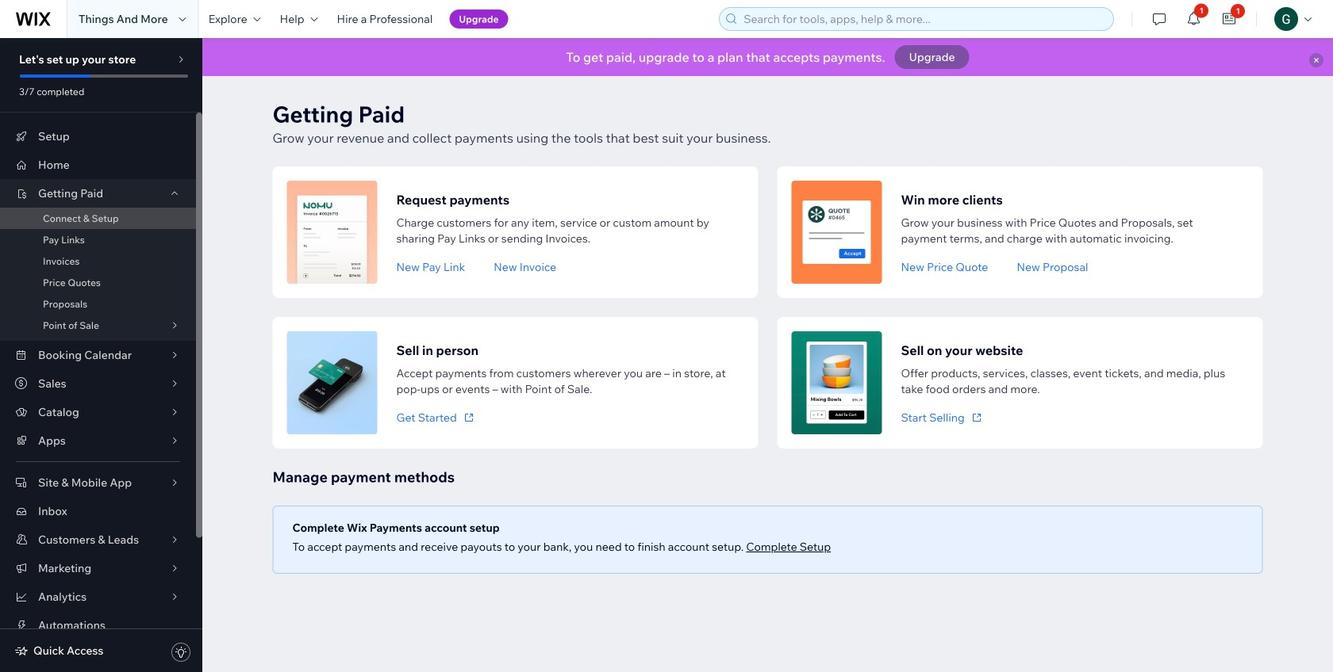 Task type: describe. For each thing, give the bounding box(es) containing it.
Search for tools, apps, help & more... field
[[739, 8, 1109, 30]]

sidebar element
[[0, 38, 202, 673]]



Task type: locate. For each thing, give the bounding box(es) containing it.
alert
[[202, 38, 1333, 76]]



Task type: vqa. For each thing, say whether or not it's contained in the screenshot.
Compose button
no



